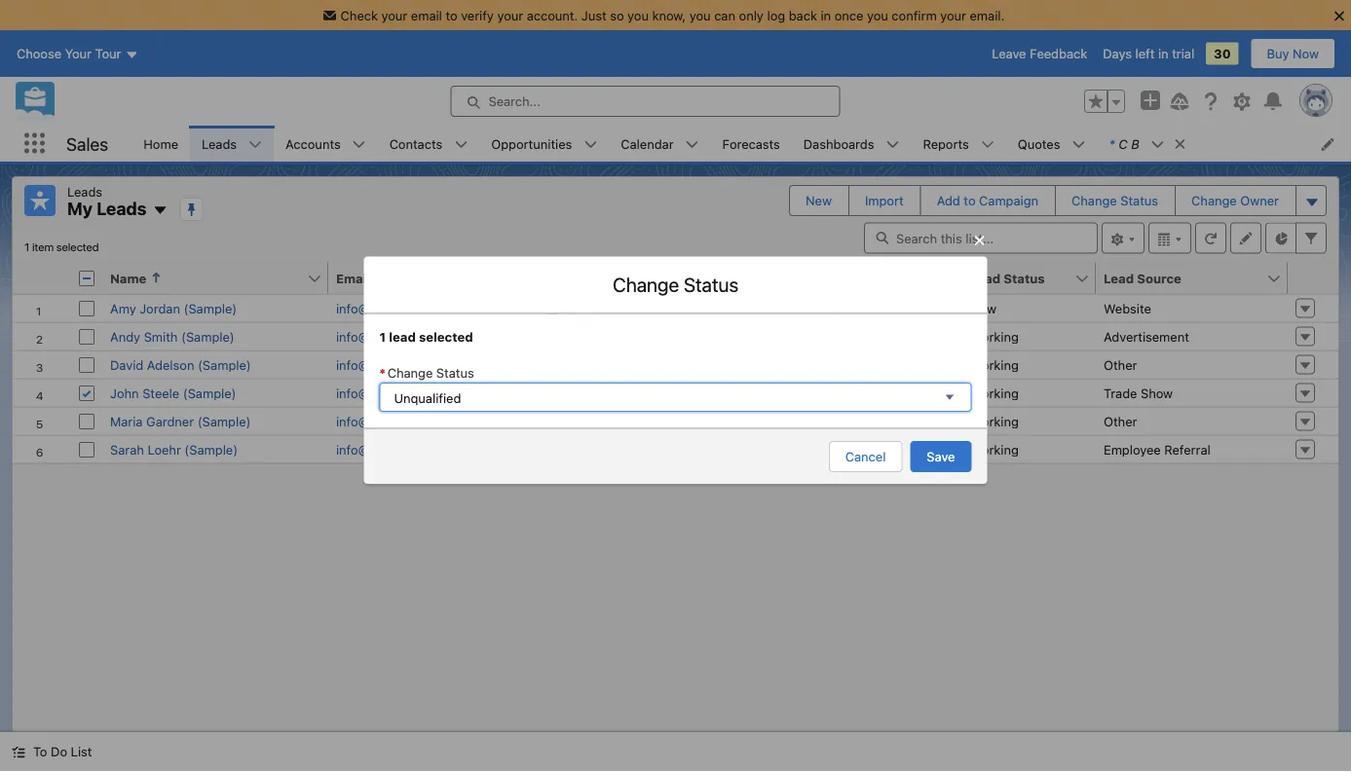 Task type: vqa. For each thing, say whether or not it's contained in the screenshot.
Amy Jordan (Sample) Link
yes



Task type: describe. For each thing, give the bounding box(es) containing it.
1 info@salesforce.com from the top
[[336, 301, 459, 316]]

opportunities
[[491, 136, 572, 151]]

cell down 1 item selected
[[71, 263, 102, 295]]

employee referral
[[1104, 442, 1211, 457]]

5 info@salesforce.com from the top
[[336, 414, 459, 429]]

enterprise,
[[774, 301, 838, 316]]

1 vertical spatial in
[[1158, 46, 1169, 61]]

cell down inc
[[742, 322, 963, 350]]

green dot publishing link
[[749, 358, 874, 372]]

1 for 1 item selected
[[24, 240, 30, 254]]

reports list item
[[912, 126, 1006, 162]]

2 info@salesforce.com link from the top
[[336, 329, 459, 344]]

so
[[610, 8, 624, 22]]

3 info@salesforce.com from the top
[[336, 358, 459, 372]]

click to dial disabled image for biglife
[[544, 386, 664, 400]]

30
[[1214, 46, 1231, 61]]

cell down phone element
[[536, 322, 742, 350]]

email
[[411, 8, 442, 22]]

company element
[[742, 263, 963, 295]]

item
[[32, 240, 54, 254]]

new inside button
[[806, 193, 832, 208]]

andy
[[110, 329, 140, 344]]

item number image
[[13, 263, 71, 294]]

david
[[110, 358, 143, 372]]

left
[[1136, 46, 1155, 61]]

list item containing *
[[1098, 126, 1196, 162]]

leads list item
[[190, 126, 274, 162]]

add to campaign
[[937, 193, 1039, 208]]

none search field inside my leads|leads|list view element
[[864, 223, 1098, 254]]

1 you from the left
[[628, 8, 649, 22]]

biglife inc. link
[[749, 386, 815, 400]]

lead status button
[[963, 263, 1075, 294]]

6 info@salesforce.com link from the top
[[336, 442, 459, 457]]

leave feedback link
[[992, 46, 1088, 61]]

email.
[[970, 8, 1005, 22]]

email element
[[328, 263, 536, 295]]

lee enterprise, inc link
[[749, 301, 859, 316]]

5 working from the top
[[970, 442, 1019, 457]]

green dot publishing
[[749, 358, 874, 372]]

maria gardner (sample) link
[[110, 414, 251, 429]]

selected for 1 item selected
[[56, 240, 99, 254]]

lead source
[[1104, 271, 1182, 285]]

green
[[749, 358, 785, 372]]

calendar link
[[609, 126, 686, 162]]

(sample) for andy smith (sample)
[[181, 329, 235, 344]]

new button
[[790, 186, 848, 215]]

list containing home
[[132, 126, 1351, 162]]

unqualified
[[394, 391, 461, 406]]

click to dial disabled image for green
[[544, 358, 664, 372]]

(sample) for sarah loehr (sample)
[[185, 442, 238, 457]]

days
[[1103, 46, 1132, 61]]

save button
[[910, 441, 972, 472]]

3c systems link
[[749, 414, 820, 429]]

forecasts link
[[711, 126, 792, 162]]

leads image
[[24, 185, 56, 216]]

working for green dot publishing
[[970, 358, 1019, 372]]

b
[[1131, 136, 1140, 151]]

text default image
[[1174, 137, 1187, 151]]

andy smith (sample)
[[110, 329, 235, 344]]

search... button
[[451, 86, 840, 117]]

my leads
[[67, 198, 147, 219]]

my leads|leads|list view element
[[12, 176, 1340, 733]]

3 info@salesforce.com link from the top
[[336, 358, 459, 372]]

5 info@salesforce.com link from the top
[[336, 414, 459, 429]]

Search My Leads list view. search field
[[864, 223, 1098, 254]]

accounts
[[286, 136, 341, 151]]

opportunities link
[[480, 126, 584, 162]]

action image
[[1288, 263, 1339, 294]]

2 info@salesforce.com from the top
[[336, 329, 459, 344]]

dashboards
[[804, 136, 874, 151]]

4 info@salesforce.com from the top
[[336, 386, 459, 400]]

4 info@salesforce.com link from the top
[[336, 386, 459, 400]]

* for *
[[380, 366, 386, 380]]

new inside my leads grid
[[970, 301, 997, 316]]

to do list
[[33, 745, 92, 760]]

trade
[[1104, 386, 1138, 400]]

search...
[[489, 94, 541, 109]]

reports link
[[912, 126, 981, 162]]

list view controls image
[[1102, 223, 1145, 254]]

save
[[927, 449, 955, 464]]

change owner button
[[1176, 186, 1295, 215]]

calendar
[[621, 136, 674, 151]]

lead status
[[970, 271, 1045, 285]]

john steele (sample) link
[[110, 386, 236, 400]]

3c systems
[[749, 414, 820, 429]]

1 item selected
[[24, 240, 99, 254]]

3c
[[749, 414, 766, 429]]

* c b
[[1109, 136, 1140, 151]]

forecasts
[[723, 136, 780, 151]]

accounts list item
[[274, 126, 378, 162]]

dashboards list item
[[792, 126, 912, 162]]

text default image
[[12, 746, 25, 760]]

employee
[[1104, 442, 1161, 457]]

3 your from the left
[[941, 8, 967, 22]]

(sample) for maria gardner (sample)
[[198, 414, 251, 429]]

email
[[336, 271, 370, 285]]

publishing
[[813, 358, 874, 372]]

name element
[[102, 263, 340, 295]]

2 your from the left
[[497, 8, 523, 22]]

status inside my leads grid
[[1004, 271, 1045, 285]]

source
[[1137, 271, 1182, 285]]

now
[[1293, 46, 1319, 61]]

dot
[[788, 358, 809, 372]]

inc.
[[793, 386, 815, 400]]

campaign
[[979, 193, 1039, 208]]

lead
[[389, 330, 416, 344]]

my
[[67, 198, 93, 219]]

import button
[[850, 186, 919, 215]]

amy jordan (sample) link
[[110, 301, 237, 316]]

sarah
[[110, 442, 144, 457]]



Task type: locate. For each thing, give the bounding box(es) containing it.
1 vertical spatial *
[[380, 366, 386, 380]]

to
[[33, 745, 47, 760]]

you right so on the left of the page
[[628, 8, 649, 22]]

opportunities list item
[[480, 126, 609, 162]]

reports
[[923, 136, 969, 151]]

(sample) for amy jordan (sample)
[[184, 301, 237, 316]]

0 vertical spatial selected
[[56, 240, 99, 254]]

list
[[71, 745, 92, 760]]

biglife
[[749, 386, 790, 400]]

None search field
[[864, 223, 1098, 254]]

0 vertical spatial change status
[[1072, 193, 1159, 208]]

0 vertical spatial 1
[[24, 240, 30, 254]]

1 vertical spatial new
[[970, 301, 997, 316]]

change status inside button
[[1072, 193, 1159, 208]]

status
[[1121, 193, 1159, 208], [1004, 271, 1045, 285], [684, 273, 739, 295], [436, 366, 474, 380]]

3 click to dial disabled image from the top
[[544, 386, 664, 400]]

1 horizontal spatial change status
[[613, 273, 739, 295]]

leads right my
[[97, 198, 147, 219]]

name button
[[102, 263, 307, 294]]

1 lead from the left
[[970, 271, 1001, 285]]

cell
[[71, 263, 102, 295], [536, 322, 742, 350], [742, 322, 963, 350], [536, 435, 742, 463]]

(sample) down name button
[[184, 301, 237, 316]]

other
[[1104, 358, 1137, 372], [1104, 414, 1137, 429]]

cancel
[[846, 449, 886, 464]]

click to dial disabled image
[[544, 301, 664, 316], [544, 358, 664, 372], [544, 386, 664, 400], [544, 414, 664, 429]]

just
[[582, 8, 607, 22]]

smith
[[144, 329, 178, 344]]

trial
[[1172, 46, 1195, 61]]

0 horizontal spatial new
[[806, 193, 832, 208]]

info@salesforce.com link
[[336, 301, 459, 316], [336, 329, 459, 344], [336, 358, 459, 372], [336, 386, 459, 400], [336, 414, 459, 429], [336, 442, 459, 457]]

3 working from the top
[[970, 386, 1019, 400]]

0 horizontal spatial lead
[[970, 271, 1001, 285]]

0 vertical spatial new
[[806, 193, 832, 208]]

your
[[381, 8, 408, 22], [497, 8, 523, 22], [941, 8, 967, 22]]

2 working from the top
[[970, 358, 1019, 372]]

lead down search my leads list view. 'search field'
[[970, 271, 1001, 285]]

name
[[110, 271, 146, 285]]

(sample)
[[184, 301, 237, 316], [181, 329, 235, 344], [198, 358, 251, 372], [183, 386, 236, 400], [198, 414, 251, 429], [185, 442, 238, 457]]

to right add
[[964, 193, 976, 208]]

cell down unqualified popup button
[[536, 435, 742, 463]]

0 horizontal spatial in
[[821, 8, 831, 22]]

lee enterprise, inc
[[749, 301, 859, 316]]

0 horizontal spatial you
[[628, 8, 649, 22]]

systems
[[770, 414, 820, 429]]

in right back on the top right
[[821, 8, 831, 22]]

1 horizontal spatial your
[[497, 8, 523, 22]]

1 horizontal spatial selected
[[419, 330, 473, 344]]

c
[[1119, 136, 1128, 151]]

sarah loehr (sample) link
[[110, 442, 238, 457]]

your right verify
[[497, 8, 523, 22]]

once
[[835, 8, 864, 22]]

maria gardner (sample)
[[110, 414, 251, 429]]

new
[[806, 193, 832, 208], [970, 301, 997, 316]]

check your email to verify your account. just so you know, you can only log back in once you confirm your email.
[[341, 8, 1005, 22]]

2 vertical spatial change status
[[388, 366, 474, 380]]

1 horizontal spatial new
[[970, 301, 997, 316]]

lee
[[749, 301, 770, 316]]

1 horizontal spatial lead
[[1104, 271, 1134, 285]]

selected
[[56, 240, 99, 254], [419, 330, 473, 344]]

lead source element
[[1096, 263, 1300, 295]]

change owner
[[1192, 193, 1279, 208]]

0 horizontal spatial 1
[[24, 240, 30, 254]]

2 horizontal spatial you
[[867, 8, 888, 22]]

0 horizontal spatial change status
[[388, 366, 474, 380]]

1 info@salesforce.com link from the top
[[336, 301, 459, 316]]

* for * c b
[[1109, 136, 1115, 151]]

list
[[132, 126, 1351, 162]]

add
[[937, 193, 961, 208]]

selected right item
[[56, 240, 99, 254]]

other for green dot publishing
[[1104, 358, 1137, 372]]

group
[[1084, 90, 1125, 113]]

1 horizontal spatial in
[[1158, 46, 1169, 61]]

trade show
[[1104, 386, 1173, 400]]

2 you from the left
[[690, 8, 711, 22]]

1 working from the top
[[970, 329, 1019, 344]]

gardner
[[146, 414, 194, 429]]

1 inside my leads|leads|list view element
[[24, 240, 30, 254]]

1 horizontal spatial you
[[690, 8, 711, 22]]

account.
[[527, 8, 578, 22]]

1 vertical spatial change status
[[613, 273, 739, 295]]

1 lead selected
[[380, 330, 473, 344]]

(sample) for john steele (sample)
[[183, 386, 236, 400]]

(sample) for david adelson (sample)
[[198, 358, 251, 372]]

new down lead status
[[970, 301, 997, 316]]

1 your from the left
[[381, 8, 408, 22]]

4 click to dial disabled image from the top
[[544, 414, 664, 429]]

selected inside my leads|leads|list view element
[[56, 240, 99, 254]]

change status button
[[1056, 186, 1174, 215]]

1 for 1 lead selected
[[380, 330, 386, 344]]

quotes list item
[[1006, 126, 1098, 162]]

inc
[[842, 301, 859, 316]]

contacts list item
[[378, 126, 480, 162]]

owner
[[1241, 193, 1279, 208]]

quotes
[[1018, 136, 1061, 151]]

lead for lead status
[[970, 271, 1001, 285]]

leads right leads icon
[[67, 184, 102, 199]]

item number element
[[13, 263, 71, 295]]

your left the 'email'
[[381, 8, 408, 22]]

back
[[789, 8, 817, 22]]

buy
[[1267, 46, 1290, 61]]

working for 3c systems
[[970, 414, 1019, 429]]

(sample) right adelson
[[198, 358, 251, 372]]

2 click to dial disabled image from the top
[[544, 358, 664, 372]]

* down 1 lead selected on the top of page
[[380, 366, 386, 380]]

0 vertical spatial to
[[446, 8, 458, 22]]

1 left item
[[24, 240, 30, 254]]

in right left on the right top of page
[[1158, 46, 1169, 61]]

other for 3c systems
[[1104, 414, 1137, 429]]

to right the 'email'
[[446, 8, 458, 22]]

loehr
[[148, 442, 181, 457]]

selected right lead
[[419, 330, 473, 344]]

(sample) down maria gardner (sample) link
[[185, 442, 238, 457]]

0 vertical spatial *
[[1109, 136, 1115, 151]]

leads right home link in the left top of the page
[[202, 136, 237, 151]]

selected for 1 lead selected
[[419, 330, 473, 344]]

quotes link
[[1006, 126, 1072, 162]]

1 other from the top
[[1104, 358, 1137, 372]]

3 you from the left
[[867, 8, 888, 22]]

leads inside list item
[[202, 136, 237, 151]]

leave feedback
[[992, 46, 1088, 61]]

(sample) down david adelson (sample) link
[[183, 386, 236, 400]]

calendar list item
[[609, 126, 711, 162]]

(sample) right gardner
[[198, 414, 251, 429]]

leave
[[992, 46, 1026, 61]]

new down dashboards link
[[806, 193, 832, 208]]

1 horizontal spatial *
[[1109, 136, 1115, 151]]

click to dial disabled image for 3c
[[544, 414, 664, 429]]

other down the trade
[[1104, 414, 1137, 429]]

1 vertical spatial selected
[[419, 330, 473, 344]]

check
[[341, 8, 378, 22]]

lead for lead source
[[1104, 271, 1134, 285]]

you right once
[[867, 8, 888, 22]]

1 horizontal spatial 1
[[380, 330, 386, 344]]

2 horizontal spatial your
[[941, 8, 967, 22]]

0 horizontal spatial selected
[[56, 240, 99, 254]]

click to dial disabled image for lee
[[544, 301, 664, 316]]

verify
[[461, 8, 494, 22]]

in
[[821, 8, 831, 22], [1158, 46, 1169, 61]]

1 click to dial disabled image from the top
[[544, 301, 664, 316]]

(sample) up david adelson (sample)
[[181, 329, 235, 344]]

0 vertical spatial in
[[821, 8, 831, 22]]

lead up website
[[1104, 271, 1134, 285]]

email button
[[328, 263, 514, 294]]

dashboards link
[[792, 126, 886, 162]]

0 horizontal spatial your
[[381, 8, 408, 22]]

adelson
[[147, 358, 194, 372]]

david adelson (sample)
[[110, 358, 251, 372]]

2 lead from the left
[[1104, 271, 1134, 285]]

sarah loehr (sample)
[[110, 442, 238, 457]]

lead inside lead status button
[[970, 271, 1001, 285]]

maria
[[110, 414, 143, 429]]

1 horizontal spatial to
[[964, 193, 976, 208]]

1 vertical spatial 1
[[380, 330, 386, 344]]

phone element
[[536, 263, 753, 295]]

0 horizontal spatial *
[[380, 366, 386, 380]]

can
[[714, 8, 736, 22]]

contacts link
[[378, 126, 454, 162]]

accounts link
[[274, 126, 352, 162]]

action element
[[1288, 263, 1339, 295]]

lead inside lead source button
[[1104, 271, 1134, 285]]

2 other from the top
[[1104, 414, 1137, 429]]

sales
[[66, 133, 108, 154]]

import
[[865, 193, 904, 208]]

1 vertical spatial to
[[964, 193, 976, 208]]

6 info@salesforce.com from the top
[[336, 442, 459, 457]]

working for biglife inc.
[[970, 386, 1019, 400]]

0 vertical spatial other
[[1104, 358, 1137, 372]]

1 left lead
[[380, 330, 386, 344]]

cancel button
[[829, 441, 903, 472]]

list item
[[1098, 126, 1196, 162]]

info@salesforce.com
[[336, 301, 459, 316], [336, 329, 459, 344], [336, 358, 459, 372], [336, 386, 459, 400], [336, 414, 459, 429], [336, 442, 459, 457]]

website
[[1104, 301, 1152, 316]]

* left c
[[1109, 136, 1115, 151]]

jordan
[[140, 301, 180, 316]]

to inside button
[[964, 193, 976, 208]]

leads link
[[190, 126, 249, 162]]

amy
[[110, 301, 136, 316]]

lead
[[970, 271, 1001, 285], [1104, 271, 1134, 285]]

4 working from the top
[[970, 414, 1019, 429]]

0 horizontal spatial to
[[446, 8, 458, 22]]

andy smith (sample) link
[[110, 329, 235, 344]]

*
[[1109, 136, 1115, 151], [380, 366, 386, 380]]

feedback
[[1030, 46, 1088, 61]]

your left email.
[[941, 8, 967, 22]]

add to campaign button
[[921, 186, 1054, 215]]

you
[[628, 8, 649, 22], [690, 8, 711, 22], [867, 8, 888, 22]]

you left can at the top of the page
[[690, 8, 711, 22]]

my leads grid
[[13, 263, 1339, 464]]

select list display image
[[1149, 223, 1192, 254]]

show
[[1141, 386, 1173, 400]]

1 vertical spatial other
[[1104, 414, 1137, 429]]

david adelson (sample) link
[[110, 358, 251, 372]]

my leads status
[[24, 240, 99, 254]]

only
[[739, 8, 764, 22]]

other up the trade
[[1104, 358, 1137, 372]]

lead status element
[[963, 263, 1108, 295]]

2 horizontal spatial change status
[[1072, 193, 1159, 208]]

john steele (sample)
[[110, 386, 236, 400]]



